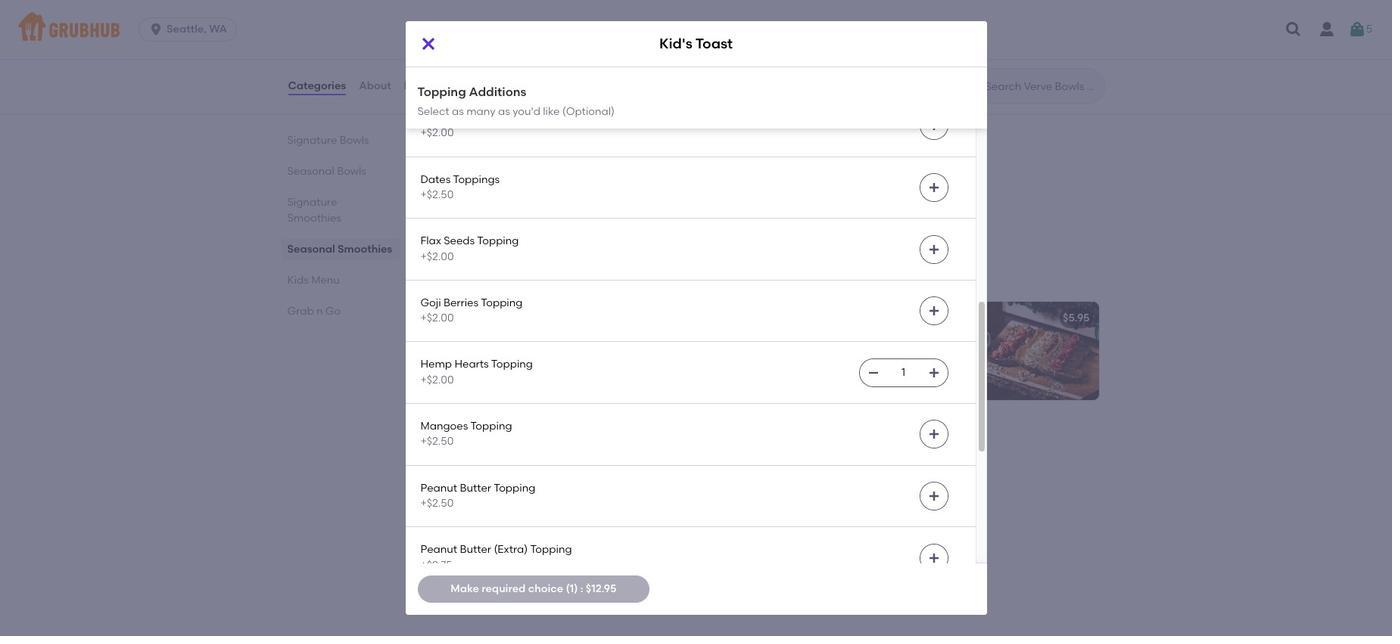 Task type: locate. For each thing, give the bounding box(es) containing it.
peanut for +$2.50
[[421, 482, 457, 495]]

ginger, left bee
[[781, 18, 816, 30]]

topping down additions
[[514, 111, 556, 124]]

smoothie up 'easy-'
[[469, 312, 519, 324]]

2 signature from the top
[[287, 196, 337, 209]]

1 horizontal spatial of
[[603, 333, 613, 346]]

required
[[482, 583, 526, 596]]

1 horizontal spatial ginger,
[[781, 18, 816, 30]]

seasonal smoothies down additions
[[430, 101, 590, 120]]

made
[[477, 18, 508, 30], [913, 18, 943, 30], [497, 348, 527, 361]]

of right blend
[[603, 333, 613, 346]]

topping inside flax seeds topping +$2.00
[[477, 235, 519, 248]]

mango, up chocolate
[[442, 2, 481, 15]]

grab
[[287, 305, 314, 318], [430, 432, 470, 451]]

+$2.50 inside mangoes topping +$2.50
[[421, 436, 454, 448]]

pineapple, inside mango, pineapple, banana, ginger, house-made lemon juice, water
[[484, 2, 539, 15]]

0 vertical spatial and
[[477, 333, 497, 346]]

mango, inside mango, pineapple, banana, ginger, house-made lemon juice, water
[[442, 2, 481, 15]]

and up choice.
[[598, 348, 618, 361]]

topping up select
[[418, 85, 466, 99]]

smoothies down seasonal bowls
[[287, 212, 341, 225]]

of up cup
[[534, 364, 544, 377]]

0 horizontal spatial as
[[452, 105, 464, 118]]

bowls down the sellers
[[340, 134, 369, 147]]

1 butter from the top
[[460, 482, 491, 495]]

2 pineapple, from the left
[[823, 2, 878, 15]]

fruits
[[506, 364, 531, 377]]

smoothies
[[507, 101, 590, 120], [287, 212, 341, 225], [338, 243, 392, 256]]

topping inside peanut butter topping +$2.50
[[494, 482, 536, 495]]

kids down signature smoothies
[[287, 274, 309, 287]]

0 horizontal spatial menu
[[311, 274, 340, 287]]

mango, pineapple, banana, ginger, house-made lemon juice, water button
[[433, 0, 760, 69]]

pineapple, up pollen,
[[823, 2, 878, 15]]

0 vertical spatial grab n go
[[287, 305, 341, 318]]

go
[[325, 305, 341, 318], [488, 432, 511, 451]]

+$2.00 down flax
[[421, 250, 454, 263]]

smoothie down you'd
[[509, 147, 558, 159]]

pineapple, for lemon
[[484, 2, 539, 15]]

1 horizontal spatial mango,
[[781, 2, 821, 15]]

$12.95
[[586, 583, 617, 596]]

1 horizontal spatial n
[[474, 432, 484, 451]]

signature for signature bowls
[[287, 134, 337, 147]]

topping up kid's smoothie
[[481, 297, 523, 310]]

signature for signature smoothies
[[287, 196, 337, 209]]

1 +$2.00 from the top
[[421, 65, 454, 78]]

+$2.00 inside the hemp hearts topping +$2.00
[[421, 374, 454, 387]]

+$2.00 inside goji berries topping +$2.00
[[421, 312, 454, 325]]

pineapple,
[[484, 2, 539, 15], [823, 2, 878, 15]]

2 vertical spatial +$2.50
[[421, 497, 454, 510]]

1 vertical spatial peanut
[[421, 544, 457, 557]]

1 vertical spatial lemon
[[781, 33, 813, 46]]

caffe
[[442, 499, 471, 512]]

topping right the seeds
[[477, 235, 519, 248]]

seattle, wa button
[[139, 17, 243, 42]]

0 vertical spatial juice,
[[545, 18, 572, 30]]

about
[[359, 79, 391, 92]]

peanut
[[421, 482, 457, 495], [421, 544, 457, 557]]

peanut up the caffe
[[421, 482, 457, 495]]

0 vertical spatial water
[[574, 18, 604, 30]]

n
[[316, 305, 323, 318], [474, 432, 484, 451]]

and down kid's smoothie
[[477, 333, 497, 346]]

2 +$2.50 from the top
[[421, 436, 454, 448]]

topping inside peanut butter (extra) topping +$2.75
[[530, 544, 572, 557]]

reviews
[[404, 79, 446, 92]]

butter down beverage.
[[460, 544, 491, 557]]

1 horizontal spatial as
[[498, 105, 510, 118]]

smoothies down signature smoothies
[[338, 243, 392, 256]]

1 vertical spatial +$2.50
[[421, 436, 454, 448]]

1 vertical spatial bowls
[[337, 165, 366, 178]]

0 horizontal spatial a
[[442, 333, 449, 346]]

(1)
[[566, 583, 578, 596]]

you'd
[[513, 105, 540, 118]]

drink
[[543, 333, 569, 346]]

1 horizontal spatial lemon
[[781, 33, 813, 46]]

1 vertical spatial smoothie
[[469, 312, 519, 324]]

0 vertical spatial lemon
[[510, 18, 542, 30]]

1 vertical spatial seasonal
[[287, 165, 335, 178]]

svg image
[[1285, 20, 1303, 39], [1348, 20, 1366, 39], [148, 22, 164, 37], [419, 35, 437, 53], [928, 182, 940, 194], [928, 243, 940, 256], [928, 305, 940, 317], [928, 429, 940, 441], [928, 491, 940, 503], [928, 552, 940, 564]]

topping inside crushed almonds topping +$2.00
[[514, 111, 556, 124]]

1 vertical spatial grab n go
[[430, 432, 511, 451]]

bowls for signature bowls
[[340, 134, 369, 147]]

2 vertical spatial and
[[605, 499, 626, 512]]

crushed
[[421, 111, 464, 124]]

+$2.50 down mangoes
[[421, 436, 454, 448]]

goji
[[421, 297, 441, 310]]

1 signature from the top
[[287, 134, 337, 147]]

peanut inside peanut butter topping +$2.50
[[421, 482, 457, 495]]

$10.95
[[719, 147, 751, 159]]

pineapple, up chips on the left top
[[484, 2, 539, 15]]

kids menu down signature smoothies
[[287, 274, 340, 287]]

1 vertical spatial cold
[[496, 499, 521, 512]]

house- down the spinach,
[[878, 18, 913, 30]]

1 vertical spatial signature
[[287, 196, 337, 209]]

mango,
[[442, 2, 481, 15], [781, 2, 821, 15]]

chips
[[477, 50, 507, 62]]

butter inside peanut butter topping +$2.50
[[460, 482, 491, 495]]

5 +$2.00 from the top
[[421, 374, 454, 387]]

a
[[442, 333, 449, 346], [554, 499, 561, 512]]

2 peanut from the top
[[421, 544, 457, 557]]

to-
[[528, 333, 543, 346]]

0 vertical spatial peanut
[[421, 482, 457, 495]]

water down banana,
[[574, 18, 604, 30]]

water down pollen,
[[845, 33, 875, 46]]

topping inside the hemp hearts topping +$2.00
[[491, 358, 533, 371]]

1 horizontal spatial kids
[[430, 266, 465, 285]]

0 vertical spatial seasonal smoothies
[[430, 101, 590, 120]]

+$2.75
[[421, 559, 452, 572]]

+$2.50 inside dates toppings +$2.50
[[421, 188, 454, 201]]

0 horizontal spatial kid's
[[442, 312, 467, 324]]

butter up vita
[[460, 482, 491, 495]]

0 vertical spatial n
[[316, 305, 323, 318]]

juice, inside mango, pineapple, spinach, kale, ginger, bee pollen, house-made lemon juice, water
[[816, 33, 843, 46]]

mango, inside mango, pineapple, spinach, kale, ginger, bee pollen, house-made lemon juice, water
[[781, 2, 821, 15]]

chocolate
[[421, 50, 475, 62]]

of
[[603, 333, 613, 346], [534, 364, 544, 377]]

a up our
[[442, 333, 449, 346]]

bowls
[[340, 134, 369, 147], [337, 165, 366, 178]]

0 vertical spatial a
[[442, 333, 449, 346]]

made inside mango, pineapple, banana, ginger, house-made lemon juice, water
[[477, 18, 508, 30]]

topping down a
[[470, 420, 512, 433]]

kale,
[[927, 2, 951, 15]]

0 vertical spatial go
[[325, 305, 341, 318]]

1 horizontal spatial cold
[[496, 499, 521, 512]]

juice, down bee
[[816, 33, 843, 46]]

+$2.00 down chocolate
[[421, 65, 454, 78]]

+$2.00 inside the chocolate chips topping +$2.00
[[421, 65, 454, 78]]

made down kale,
[[913, 18, 943, 30]]

1 vertical spatial a
[[554, 499, 561, 512]]

almonds
[[467, 111, 512, 124]]

made inside a light and easy-to-drink blend of our house-made almond milk, and any 2 frozen fruits of your choice. served in a 16oz. cup
[[497, 348, 527, 361]]

butter
[[460, 482, 491, 495], [460, 544, 491, 557]]

3 +$2.50 from the top
[[421, 497, 454, 510]]

0 horizontal spatial ginger,
[[588, 2, 623, 15]]

0 vertical spatial ginger,
[[588, 2, 623, 15]]

svg image inside 5 button
[[1348, 20, 1366, 39]]

house- inside mango, pineapple, spinach, kale, ginger, bee pollen, house-made lemon juice, water
[[878, 18, 913, 30]]

make required choice (1) : $12.95
[[451, 583, 617, 596]]

0 horizontal spatial n
[[316, 305, 323, 318]]

1 vertical spatial juice,
[[816, 33, 843, 46]]

unsweetened
[[480, 514, 549, 527]]

made down 'easy-'
[[497, 348, 527, 361]]

1 pineapple, from the left
[[484, 2, 539, 15]]

1 vertical spatial ginger,
[[781, 18, 816, 30]]

1 vertical spatial water
[[845, 33, 875, 46]]

16oz.
[[501, 379, 525, 392]]

signature inside signature smoothies
[[287, 196, 337, 209]]

0 horizontal spatial water
[[574, 18, 604, 30]]

+$2.00 for flax
[[421, 250, 454, 263]]

smoothie for kid's smoothie
[[469, 312, 519, 324]]

sellers
[[312, 103, 345, 116]]

1 mango, from the left
[[442, 2, 481, 15]]

pineapple, inside mango, pineapple, spinach, kale, ginger, bee pollen, house-made lemon juice, water
[[823, 2, 878, 15]]

seasonal smoothies down signature smoothies
[[287, 243, 392, 256]]

cold inside caffe vita cold brew. a smooth and velvety unsweetened coffee beverage.
[[496, 499, 521, 512]]

kids
[[430, 266, 465, 285], [287, 274, 309, 287]]

svg image
[[928, 58, 940, 70], [928, 120, 940, 132], [867, 367, 879, 379], [928, 367, 940, 379]]

0 horizontal spatial pineapple,
[[484, 2, 539, 15]]

a inside caffe vita cold brew. a smooth and velvety unsweetened coffee beverage.
[[554, 499, 561, 512]]

mangoes topping +$2.50
[[421, 420, 512, 448]]

topping for chocolate chips topping
[[509, 50, 551, 62]]

hemp hearts topping +$2.00
[[421, 358, 533, 387]]

house- up chocolate
[[442, 18, 477, 30]]

1 peanut from the top
[[421, 482, 457, 495]]

:
[[580, 583, 583, 596]]

+$2.00 down crushed
[[421, 127, 454, 140]]

+$2.00
[[421, 65, 454, 78], [421, 127, 454, 140], [421, 250, 454, 263], [421, 312, 454, 325], [421, 374, 454, 387]]

crushed almonds topping +$2.00
[[421, 111, 556, 140]]

kid's
[[659, 35, 692, 53], [442, 312, 467, 324]]

and
[[477, 333, 497, 346], [598, 348, 618, 361], [605, 499, 626, 512]]

topping up brew.
[[494, 482, 536, 495]]

topping inside goji berries topping +$2.00
[[481, 297, 523, 310]]

pollen,
[[841, 18, 875, 30]]

0 horizontal spatial lemon
[[510, 18, 542, 30]]

signature
[[287, 134, 337, 147], [287, 196, 337, 209]]

seasonal
[[430, 101, 503, 120], [287, 165, 335, 178], [287, 243, 335, 256]]

cold up the caffe
[[442, 477, 467, 490]]

1 horizontal spatial a
[[554, 499, 561, 512]]

1 vertical spatial seasonal smoothies
[[287, 243, 392, 256]]

+$2.00 for chocolate
[[421, 65, 454, 78]]

smoothies down additions
[[507, 101, 590, 120]]

peanut inside peanut butter (extra) topping +$2.75
[[421, 544, 457, 557]]

2 butter from the top
[[460, 544, 491, 557]]

as
[[452, 105, 464, 118], [498, 105, 510, 118]]

a up coffee
[[554, 499, 561, 512]]

4 +$2.00 from the top
[[421, 312, 454, 325]]

2 +$2.00 from the top
[[421, 127, 454, 140]]

bowls for seasonal bowls
[[337, 165, 366, 178]]

topping
[[509, 50, 551, 62], [418, 85, 466, 99], [514, 111, 556, 124], [477, 235, 519, 248], [481, 297, 523, 310], [491, 358, 533, 371], [470, 420, 512, 433], [494, 482, 536, 495], [530, 544, 572, 557]]

0 vertical spatial signature
[[287, 134, 337, 147]]

+$2.00 down hemp
[[421, 374, 454, 387]]

0 vertical spatial cold
[[442, 477, 467, 490]]

+$2.00 inside crushed almonds topping +$2.00
[[421, 127, 454, 140]]

mangoes
[[421, 420, 468, 433]]

1 vertical spatial go
[[488, 432, 511, 451]]

0 vertical spatial kid's
[[659, 35, 692, 53]]

smoothie for chagaccino smoothie
[[509, 147, 558, 159]]

menu down signature smoothies
[[311, 274, 340, 287]]

mango, up bee
[[781, 2, 821, 15]]

bowls down signature bowls
[[337, 165, 366, 178]]

spinach,
[[881, 2, 924, 15]]

cold
[[442, 477, 467, 490], [496, 499, 521, 512]]

0 vertical spatial of
[[603, 333, 613, 346]]

choice
[[528, 583, 563, 596]]

lemon inside mango, pineapple, banana, ginger, house-made lemon juice, water
[[510, 18, 542, 30]]

0 horizontal spatial grab
[[287, 305, 314, 318]]

3 +$2.00 from the top
[[421, 250, 454, 263]]

menu down flax seeds topping +$2.00
[[468, 266, 512, 285]]

toppings
[[453, 173, 500, 186]]

1 vertical spatial grab
[[430, 432, 470, 451]]

1 horizontal spatial grab n go
[[430, 432, 511, 451]]

kids menu down flax seeds topping +$2.00
[[430, 266, 512, 285]]

1 horizontal spatial grab
[[430, 432, 470, 451]]

0 horizontal spatial grab n go
[[287, 305, 341, 318]]

+$2.50 up velvety
[[421, 497, 454, 510]]

2 mango, from the left
[[781, 2, 821, 15]]

0 vertical spatial smoothie
[[509, 147, 558, 159]]

dates
[[421, 173, 451, 186]]

easy-
[[500, 333, 528, 346]]

+$2.50
[[421, 188, 454, 201], [421, 436, 454, 448], [421, 497, 454, 510]]

juice, down banana,
[[545, 18, 572, 30]]

1 vertical spatial butter
[[460, 544, 491, 557]]

signature down seasonal bowls
[[287, 196, 337, 209]]

choice.
[[571, 364, 609, 377]]

house- up frozen
[[461, 348, 497, 361]]

+$2.50 down dates
[[421, 188, 454, 201]]

brew.
[[523, 499, 551, 512]]

+$2.00 inside flax seeds topping +$2.00
[[421, 250, 454, 263]]

0 horizontal spatial juice,
[[545, 18, 572, 30]]

+$2.00 down goji
[[421, 312, 454, 325]]

kids up berries
[[430, 266, 465, 285]]

house-
[[442, 18, 477, 30], [878, 18, 913, 30], [461, 348, 497, 361]]

topping down coffee
[[530, 544, 572, 557]]

ginger, right banana,
[[588, 2, 623, 15]]

0 vertical spatial butter
[[460, 482, 491, 495]]

topping up 16oz.
[[491, 358, 533, 371]]

as down additions
[[498, 105, 510, 118]]

1 +$2.50 from the top
[[421, 188, 454, 201]]

topping additions select as many as you'd like (optional)
[[418, 85, 615, 118]]

cold brew
[[442, 477, 495, 490]]

and right smooth
[[605, 499, 626, 512]]

brew
[[469, 477, 495, 490]]

seasonal smoothies
[[430, 101, 590, 120], [287, 243, 392, 256]]

ginger,
[[588, 2, 623, 15], [781, 18, 816, 30]]

ginger, inside mango, pineapple, banana, ginger, house-made lemon juice, water
[[588, 2, 623, 15]]

water inside mango, pineapple, spinach, kale, ginger, bee pollen, house-made lemon juice, water
[[845, 33, 875, 46]]

1 horizontal spatial juice,
[[816, 33, 843, 46]]

0 horizontal spatial kids
[[287, 274, 309, 287]]

kid's left toast
[[659, 35, 692, 53]]

grab n go
[[287, 305, 341, 318], [430, 432, 511, 451]]

seeds
[[444, 235, 475, 248]]

flax seeds topping +$2.00
[[421, 235, 519, 263]]

+$2.50 for mangoes
[[421, 436, 454, 448]]

peanut butter topping +$2.50
[[421, 482, 536, 510]]

peanut up +$2.75
[[421, 544, 457, 557]]

as left many
[[452, 105, 464, 118]]

0 vertical spatial +$2.50
[[421, 188, 454, 201]]

kids menu
[[430, 266, 512, 285], [287, 274, 340, 287]]

0 vertical spatial bowls
[[340, 134, 369, 147]]

signature down best sellers
[[287, 134, 337, 147]]

0 horizontal spatial mango,
[[442, 2, 481, 15]]

butter inside peanut butter (extra) topping +$2.75
[[460, 544, 491, 557]]

vita
[[473, 499, 494, 512]]

0 horizontal spatial of
[[534, 364, 544, 377]]

topping inside the chocolate chips topping +$2.00
[[509, 50, 551, 62]]

1 vertical spatial kid's
[[442, 312, 467, 324]]

made up chips on the left top
[[477, 18, 508, 30]]

topping right chips on the left top
[[509, 50, 551, 62]]

+$2.50 inside peanut butter topping +$2.50
[[421, 497, 454, 510]]

kid's smoothie
[[442, 312, 519, 324]]

0 horizontal spatial cold
[[442, 477, 467, 490]]

kid's down berries
[[442, 312, 467, 324]]

1 horizontal spatial water
[[845, 33, 875, 46]]

cold up unsweetened
[[496, 499, 521, 512]]

1 horizontal spatial pineapple,
[[823, 2, 878, 15]]

1 horizontal spatial kid's
[[659, 35, 692, 53]]



Task type: vqa. For each thing, say whether or not it's contained in the screenshot.


Task type: describe. For each thing, give the bounding box(es) containing it.
(extra)
[[494, 544, 528, 557]]

seasonal bowls
[[287, 165, 366, 178]]

coffee
[[552, 514, 584, 527]]

2 vertical spatial smoothies
[[338, 243, 392, 256]]

frozen
[[472, 364, 503, 377]]

caffe vita cold brew. a smooth and velvety unsweetened coffee beverage.
[[442, 499, 626, 542]]

1 vertical spatial smoothies
[[287, 212, 341, 225]]

berries
[[444, 297, 479, 310]]

$5.95 button
[[772, 302, 1099, 400]]

any
[[442, 364, 461, 377]]

2 as from the left
[[498, 105, 510, 118]]

a inside a light and easy-to-drink blend of our house-made almond milk, and any 2 frozen fruits of your choice. served in a 16oz. cup
[[442, 333, 449, 346]]

your
[[546, 364, 569, 377]]

1 vertical spatial of
[[534, 364, 544, 377]]

house- inside a light and easy-to-drink blend of our house-made almond milk, and any 2 frozen fruits of your choice. served in a 16oz. cup
[[461, 348, 497, 361]]

best sellers
[[287, 103, 345, 116]]

1 horizontal spatial go
[[488, 432, 511, 451]]

bee green image
[[985, 0, 1099, 69]]

in
[[480, 379, 489, 392]]

pineapple, for pollen,
[[823, 2, 878, 15]]

hemp
[[421, 358, 452, 371]]

1 horizontal spatial seasonal smoothies
[[430, 101, 590, 120]]

0 horizontal spatial go
[[325, 305, 341, 318]]

seattle, wa
[[167, 23, 227, 36]]

renewed image
[[646, 0, 760, 69]]

mango, for ginger,
[[781, 2, 821, 15]]

a
[[491, 379, 498, 392]]

a light and easy-to-drink blend of our house-made almond milk, and any 2 frozen fruits of your choice. served in a 16oz. cup
[[442, 333, 618, 392]]

0 vertical spatial grab
[[287, 305, 314, 318]]

kid's toast image
[[985, 302, 1099, 400]]

+$2.50 for dates
[[421, 188, 454, 201]]

like
[[543, 105, 560, 118]]

topping for goji berries topping
[[481, 297, 523, 310]]

banana,
[[541, 2, 585, 15]]

Search Verve Bowls - Capitol Hill search field
[[984, 79, 1100, 94]]

dates toppings +$2.50
[[421, 173, 500, 201]]

1 as from the left
[[452, 105, 464, 118]]

and inside caffe vita cold brew. a smooth and velvety unsweetened coffee beverage.
[[605, 499, 626, 512]]

1 horizontal spatial menu
[[468, 266, 512, 285]]

made inside mango, pineapple, spinach, kale, ginger, bee pollen, house-made lemon juice, water
[[913, 18, 943, 30]]

0 horizontal spatial kids menu
[[287, 274, 340, 287]]

toast
[[696, 35, 733, 53]]

mango, pineapple, spinach, kale, ginger, bee pollen, house-made lemon juice, water button
[[772, 0, 1099, 69]]

5
[[1366, 23, 1373, 35]]

bee
[[819, 18, 838, 30]]

chagaccino smoothie image
[[646, 137, 760, 235]]

signature bowls
[[287, 134, 369, 147]]

beverage.
[[442, 530, 494, 542]]

peanut butter (extra) topping +$2.75
[[421, 544, 572, 572]]

0 horizontal spatial seasonal smoothies
[[287, 243, 392, 256]]

flax
[[421, 235, 441, 248]]

hearts
[[455, 358, 489, 371]]

our
[[442, 348, 459, 361]]

house- inside mango, pineapple, banana, ginger, house-made lemon juice, water
[[442, 18, 477, 30]]

goji berries topping +$2.00
[[421, 297, 523, 325]]

chocolate chips topping +$2.00
[[421, 50, 551, 78]]

2
[[463, 364, 469, 377]]

kid's toast
[[659, 35, 733, 53]]

chagaccino
[[442, 147, 506, 159]]

kid's for kid's toast
[[659, 35, 692, 53]]

mango, for house-
[[442, 2, 481, 15]]

wa
[[209, 23, 227, 36]]

smooth
[[564, 499, 603, 512]]

make
[[451, 583, 479, 596]]

+$2.00 for goji
[[421, 312, 454, 325]]

butter for topping
[[460, 482, 491, 495]]

5 button
[[1348, 16, 1373, 43]]

0 vertical spatial seasonal
[[430, 101, 503, 120]]

about button
[[358, 59, 392, 114]]

categories
[[288, 79, 346, 92]]

mango, pineapple, banana, ginger, house-made lemon juice, water
[[442, 2, 623, 30]]

velvety
[[442, 514, 477, 527]]

mango, pineapple, spinach, kale, ginger, bee pollen, house-made lemon juice, water
[[781, 2, 951, 46]]

+$2.00 for crushed
[[421, 127, 454, 140]]

water inside mango, pineapple, banana, ginger, house-made lemon juice, water
[[574, 18, 604, 30]]

signature smoothies
[[287, 196, 341, 225]]

lemon inside mango, pineapple, spinach, kale, ginger, bee pollen, house-made lemon juice, water
[[781, 33, 813, 46]]

(optional)
[[562, 105, 615, 118]]

2 vertical spatial seasonal
[[287, 243, 335, 256]]

+$2.00 for hemp
[[421, 374, 454, 387]]

kid's for kid's smoothie
[[442, 312, 467, 324]]

1 vertical spatial and
[[598, 348, 618, 361]]

1 vertical spatial n
[[474, 432, 484, 451]]

light
[[452, 333, 474, 346]]

Input item quantity number field
[[887, 359, 920, 387]]

topping inside mangoes topping +$2.50
[[470, 420, 512, 433]]

1 horizontal spatial kids menu
[[430, 266, 512, 285]]

svg image inside seattle, wa button
[[148, 22, 164, 37]]

additions
[[469, 85, 527, 99]]

select
[[418, 105, 449, 118]]

topping inside topping additions select as many as you'd like (optional)
[[418, 85, 466, 99]]

topping for flax seeds topping
[[477, 235, 519, 248]]

topping for peanut butter topping
[[494, 482, 536, 495]]

served
[[442, 379, 477, 392]]

milk,
[[572, 348, 596, 361]]

peanut for +$2.75
[[421, 544, 457, 557]]

many
[[466, 105, 496, 118]]

seattle,
[[167, 23, 207, 36]]

topping for hemp hearts topping
[[491, 358, 533, 371]]

blend
[[571, 333, 601, 346]]

juice, inside mango, pineapple, banana, ginger, house-made lemon juice, water
[[545, 18, 572, 30]]

cup
[[527, 379, 547, 392]]

ginger, inside mango, pineapple, spinach, kale, ginger, bee pollen, house-made lemon juice, water
[[781, 18, 816, 30]]

best
[[287, 103, 309, 116]]

butter for (extra)
[[460, 544, 491, 557]]

kid's smoothie image
[[646, 302, 760, 400]]

cold brew image
[[646, 468, 760, 566]]

almond
[[530, 348, 569, 361]]

chagaccino smoothie
[[442, 147, 558, 159]]

main navigation navigation
[[0, 0, 1392, 59]]

0 vertical spatial smoothies
[[507, 101, 590, 120]]

reviews button
[[403, 59, 447, 114]]

topping for crushed almonds topping
[[514, 111, 556, 124]]



